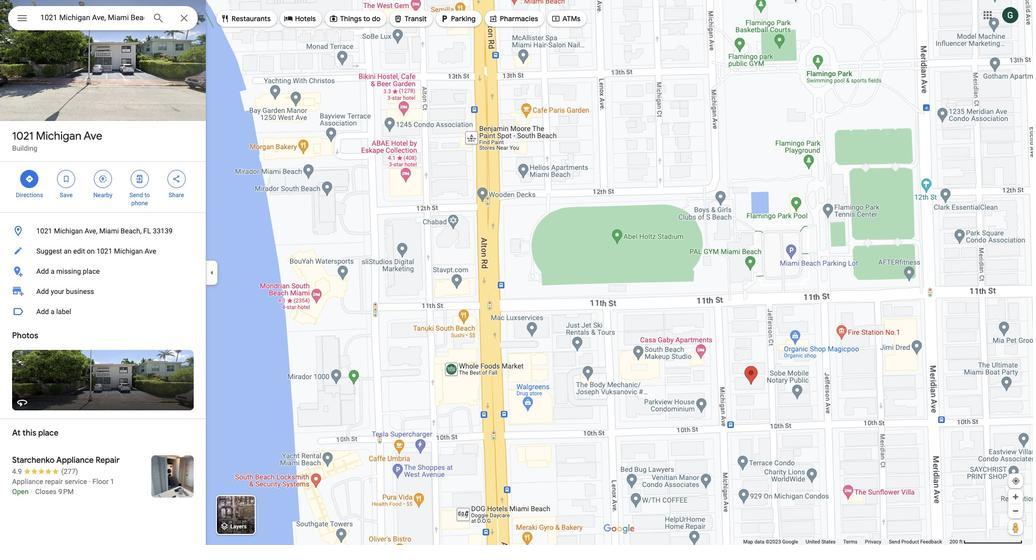Task type: vqa. For each thing, say whether or not it's contained in the screenshot.


Task type: locate. For each thing, give the bounding box(es) containing it.
ave inside 1021 michigan ave building
[[84, 129, 102, 143]]

add your business
[[36, 288, 94, 296]]

·
[[89, 478, 91, 486]]

1021 inside button
[[36, 227, 52, 235]]

add inside button
[[36, 267, 49, 275]]

0 horizontal spatial send
[[129, 192, 143, 199]]

0 horizontal spatial ave
[[84, 129, 102, 143]]

0 vertical spatial add
[[36, 267, 49, 275]]

michigan inside 1021 michigan ave building
[[36, 129, 81, 143]]

restaurants
[[232, 14, 271, 23]]


[[16, 11, 28, 25]]

business
[[66, 288, 94, 296]]

zoom out image
[[1012, 508, 1020, 515]]

parking
[[451, 14, 476, 23]]

1 vertical spatial add
[[36, 288, 49, 296]]

1 vertical spatial send
[[889, 539, 900, 545]]

1021 Michigan Ave, Miami Beach, FL 33139 field
[[8, 6, 198, 30]]

None field
[[40, 12, 144, 24]]

1021
[[12, 129, 33, 143], [36, 227, 52, 235], [96, 247, 112, 255]]

to inside  things to do
[[363, 14, 370, 23]]

michigan down beach,
[[114, 247, 143, 255]]

0 horizontal spatial appliance
[[12, 478, 43, 486]]

a inside button
[[51, 267, 54, 275]]

appliance inside appliance repair service · floor 1 open ⋅ closes 9 pm
[[12, 478, 43, 486]]

0 horizontal spatial 1021
[[12, 129, 33, 143]]


[[220, 13, 230, 24]]

to
[[363, 14, 370, 23], [144, 192, 150, 199]]

1 vertical spatial to
[[144, 192, 150, 199]]

appliance up (277)
[[56, 456, 94, 466]]

1 vertical spatial place
[[38, 428, 58, 438]]

map
[[743, 539, 753, 545]]

200 ft button
[[950, 539, 1023, 545]]

0 vertical spatial place
[[83, 267, 100, 275]]

1021 right 'on'
[[96, 247, 112, 255]]


[[440, 13, 449, 24]]

send for send product feedback
[[889, 539, 900, 545]]

add a label button
[[0, 302, 206, 322]]

200 ft
[[950, 539, 963, 545]]


[[25, 174, 34, 185]]

1 vertical spatial 1021
[[36, 227, 52, 235]]

miami
[[99, 227, 119, 235]]

share
[[169, 192, 184, 199]]

2 add from the top
[[36, 288, 49, 296]]

0 vertical spatial appliance
[[56, 456, 94, 466]]

1 vertical spatial appliance
[[12, 478, 43, 486]]

©2023
[[766, 539, 781, 545]]

1021 for ave
[[12, 129, 33, 143]]

send inside send to phone
[[129, 192, 143, 199]]

1 horizontal spatial appliance
[[56, 456, 94, 466]]

add inside button
[[36, 308, 49, 316]]

2 vertical spatial 1021
[[96, 247, 112, 255]]

place
[[83, 267, 100, 275], [38, 428, 58, 438]]

1 horizontal spatial to
[[363, 14, 370, 23]]

send inside button
[[889, 539, 900, 545]]

1 a from the top
[[51, 267, 54, 275]]

0 horizontal spatial place
[[38, 428, 58, 438]]

michigan up building
[[36, 129, 81, 143]]

directions
[[16, 192, 43, 199]]

add down the "suggest"
[[36, 267, 49, 275]]

1021 inside 1021 michigan ave building
[[12, 129, 33, 143]]

0 vertical spatial michigan
[[36, 129, 81, 143]]

to left do
[[363, 14, 370, 23]]

4.9 stars 277 reviews image
[[12, 467, 78, 477]]


[[98, 174, 107, 185]]

google account: greg robinson  
(robinsongreg175@gmail.com) image
[[1002, 7, 1019, 23]]

add for add a missing place
[[36, 267, 49, 275]]


[[62, 174, 71, 185]]

ave down fl
[[145, 247, 156, 255]]

0 vertical spatial to
[[363, 14, 370, 23]]

a left missing
[[51, 267, 54, 275]]

michigan up an
[[54, 227, 83, 235]]

send for send to phone
[[129, 192, 143, 199]]

transit
[[405, 14, 427, 23]]

9 pm
[[58, 488, 74, 496]]

show your location image
[[1012, 477, 1021, 486]]

a left label at the bottom of page
[[51, 308, 54, 316]]

google maps element
[[0, 0, 1033, 545]]

 search field
[[8, 6, 198, 32]]

1 vertical spatial a
[[51, 308, 54, 316]]

 hotels
[[284, 13, 316, 24]]

send
[[129, 192, 143, 199], [889, 539, 900, 545]]

0 vertical spatial 1021
[[12, 129, 33, 143]]

1 vertical spatial michigan
[[54, 227, 83, 235]]

1021 michigan ave main content
[[0, 0, 206, 545]]

a for label
[[51, 308, 54, 316]]

collapse side panel image
[[206, 267, 217, 278]]

ave inside button
[[145, 247, 156, 255]]

1021 up the "suggest"
[[36, 227, 52, 235]]

0 vertical spatial a
[[51, 267, 54, 275]]

google
[[782, 539, 798, 545]]

add your business link
[[0, 282, 206, 302]]


[[284, 13, 293, 24]]

michigan
[[36, 129, 81, 143], [54, 227, 83, 235], [114, 247, 143, 255]]

a
[[51, 267, 54, 275], [51, 308, 54, 316]]

1021 up building
[[12, 129, 33, 143]]

repair
[[96, 456, 120, 466]]

building
[[12, 144, 37, 152]]

this
[[22, 428, 36, 438]]

save
[[60, 192, 73, 199]]

a inside button
[[51, 308, 54, 316]]

2 vertical spatial michigan
[[114, 247, 143, 255]]

1 horizontal spatial send
[[889, 539, 900, 545]]

send left product
[[889, 539, 900, 545]]

floor
[[92, 478, 109, 486]]

add
[[36, 267, 49, 275], [36, 288, 49, 296], [36, 308, 49, 316]]

actions for 1021 michigan ave region
[[0, 162, 206, 212]]

0 vertical spatial ave
[[84, 129, 102, 143]]

beach,
[[121, 227, 142, 235]]

closes
[[35, 488, 57, 496]]

send up phone
[[129, 192, 143, 199]]

appliance up ⋅
[[12, 478, 43, 486]]

2 a from the top
[[51, 308, 54, 316]]

1 horizontal spatial 1021
[[36, 227, 52, 235]]

things
[[340, 14, 362, 23]]

footer containing map data ©2023 google
[[743, 539, 950, 545]]

place right this
[[38, 428, 58, 438]]

place down 'on'
[[83, 267, 100, 275]]

1 horizontal spatial ave
[[145, 247, 156, 255]]

to up phone
[[144, 192, 150, 199]]

appliance
[[56, 456, 94, 466], [12, 478, 43, 486]]

ave
[[84, 129, 102, 143], [145, 247, 156, 255]]

2 vertical spatial add
[[36, 308, 49, 316]]

label
[[56, 308, 71, 316]]

repair
[[45, 478, 63, 486]]

2 horizontal spatial 1021
[[96, 247, 112, 255]]

footer
[[743, 539, 950, 545]]

add left your
[[36, 288, 49, 296]]

layers
[[230, 524, 247, 530]]

1 add from the top
[[36, 267, 49, 275]]

add left label at the bottom of page
[[36, 308, 49, 316]]

missing
[[56, 267, 81, 275]]

ave up 
[[84, 129, 102, 143]]

0 vertical spatial send
[[129, 192, 143, 199]]

1021 for ave,
[[36, 227, 52, 235]]

open
[[12, 488, 29, 496]]

1021 inside button
[[96, 247, 112, 255]]

3 add from the top
[[36, 308, 49, 316]]

at
[[12, 428, 21, 438]]

michigan inside button
[[54, 227, 83, 235]]

0 horizontal spatial to
[[144, 192, 150, 199]]

200
[[950, 539, 958, 545]]

1 vertical spatial ave
[[145, 247, 156, 255]]

feedback
[[920, 539, 942, 545]]

1021 michigan ave building
[[12, 129, 102, 152]]

nearby
[[93, 192, 112, 199]]

1 horizontal spatial place
[[83, 267, 100, 275]]

 transit
[[394, 13, 427, 24]]



Task type: describe. For each thing, give the bounding box(es) containing it.
united states button
[[806, 539, 836, 545]]

 pharmacies
[[489, 13, 538, 24]]

michigan inside button
[[114, 247, 143, 255]]

place inside button
[[83, 267, 100, 275]]

33139
[[153, 227, 173, 235]]

data
[[755, 539, 765, 545]]

product
[[902, 539, 919, 545]]


[[489, 13, 498, 24]]

footer inside google maps element
[[743, 539, 950, 545]]

ave,
[[85, 227, 98, 235]]

michigan for ave,
[[54, 227, 83, 235]]

send to phone
[[129, 192, 150, 207]]

on
[[87, 247, 95, 255]]

1
[[110, 478, 114, 486]]

zoom in image
[[1012, 493, 1020, 501]]

map data ©2023 google
[[743, 539, 798, 545]]

atms
[[562, 14, 581, 23]]

a for missing
[[51, 267, 54, 275]]


[[394, 13, 403, 24]]

terms button
[[843, 539, 858, 545]]

privacy button
[[865, 539, 881, 545]]

 restaurants
[[220, 13, 271, 24]]


[[329, 13, 338, 24]]

united states
[[806, 539, 836, 545]]

send product feedback button
[[889, 539, 942, 545]]

1021 michigan ave, miami beach, fl 33139 button
[[0, 221, 206, 241]]


[[551, 13, 560, 24]]

service
[[65, 478, 87, 486]]

fl
[[143, 227, 151, 235]]

starchenko
[[12, 456, 55, 466]]

an
[[64, 247, 72, 255]]

show street view coverage image
[[1008, 520, 1023, 535]]

send product feedback
[[889, 539, 942, 545]]

phone
[[131, 200, 148, 207]]

add a missing place
[[36, 267, 100, 275]]

⋅
[[30, 488, 33, 496]]


[[135, 174, 144, 185]]

 button
[[8, 6, 36, 32]]

terms
[[843, 539, 858, 545]]

do
[[372, 14, 381, 23]]

4.9
[[12, 468, 22, 476]]


[[172, 174, 181, 185]]

 atms
[[551, 13, 581, 24]]

add a missing place button
[[0, 261, 206, 282]]

suggest an edit on 1021 michigan ave
[[36, 247, 156, 255]]

none field inside 1021 michigan ave, miami beach, fl 33139 field
[[40, 12, 144, 24]]

starchenko appliance repair
[[12, 456, 120, 466]]

suggest an edit on 1021 michigan ave button
[[0, 241, 206, 261]]

add for add your business
[[36, 288, 49, 296]]

(277)
[[61, 468, 78, 476]]

pharmacies
[[500, 14, 538, 23]]

edit
[[73, 247, 85, 255]]

suggest
[[36, 247, 62, 255]]

states
[[822, 539, 836, 545]]

 parking
[[440, 13, 476, 24]]

1021 michigan ave, miami beach, fl 33139
[[36, 227, 173, 235]]

your
[[51, 288, 64, 296]]

to inside send to phone
[[144, 192, 150, 199]]

add for add a label
[[36, 308, 49, 316]]

united
[[806, 539, 820, 545]]

 things to do
[[329, 13, 381, 24]]

photos
[[12, 331, 38, 341]]

at this place
[[12, 428, 58, 438]]

privacy
[[865, 539, 881, 545]]

add a label
[[36, 308, 71, 316]]

appliance repair service · floor 1 open ⋅ closes 9 pm
[[12, 478, 114, 496]]

hotels
[[295, 14, 316, 23]]

ft
[[959, 539, 963, 545]]

michigan for ave
[[36, 129, 81, 143]]



